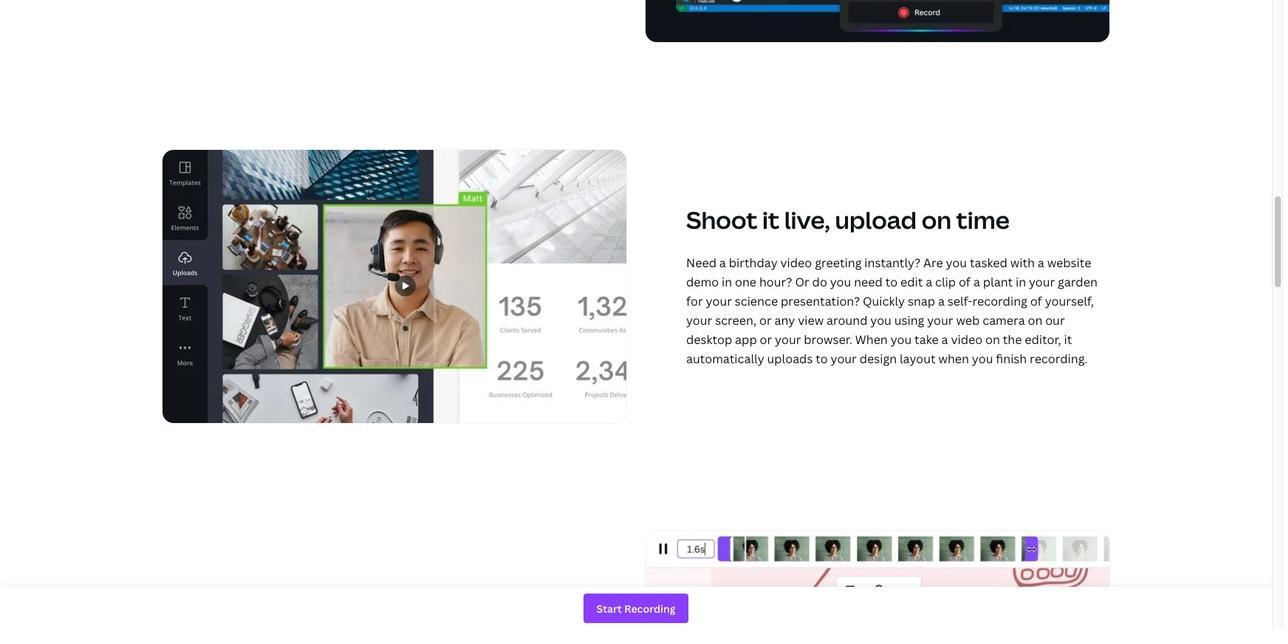 Task type: vqa. For each thing, say whether or not it's contained in the screenshot.
on to the right
yes



Task type: describe. For each thing, give the bounding box(es) containing it.
our
[[1046, 313, 1065, 329]]

you down quickly
[[871, 313, 892, 329]]

design
[[860, 351, 897, 367]]

a left plant
[[974, 274, 980, 290]]

finish
[[996, 351, 1027, 367]]

plant
[[983, 274, 1013, 290]]

hour?
[[760, 274, 792, 290]]

0 horizontal spatial on
[[922, 204, 952, 236]]

it inside "need a birthday video greeting instantly? are you tasked with a website demo in one hour? or do you need to edit a clip of a plant in your garden for your science presentation? quickly snap a self-recording of yourself, your screen, or any view around you using your web camera on our desktop app or your browser. when you take a video on the editor, it automatically uploads to your design layout when you finish recording."
[[1064, 332, 1072, 348]]

shoot it live, upload on time
[[686, 204, 1010, 236]]

the
[[1003, 332, 1022, 348]]

when
[[939, 351, 969, 367]]

your right for
[[706, 293, 732, 310]]

instantly?
[[865, 255, 921, 271]]

web
[[956, 313, 980, 329]]

using
[[895, 313, 925, 329]]

snap
[[908, 293, 935, 310]]

a left self-
[[938, 293, 945, 310]]

1 horizontal spatial to
[[886, 274, 898, 290]]

1 vertical spatial on
[[1028, 313, 1043, 329]]

do
[[812, 274, 827, 290]]

quickly
[[863, 293, 905, 310]]

garden
[[1058, 274, 1098, 290]]

any
[[775, 313, 795, 329]]

shoot
[[686, 204, 758, 236]]

editor,
[[1025, 332, 1062, 348]]

need a birthday video greeting instantly? are you tasked with a website demo in one hour? or do you need to edit a clip of a plant in your garden for your science presentation? quickly snap a self-recording of yourself, your screen, or any view around you using your web camera on our desktop app or your browser. when you take a video on the editor, it automatically uploads to your design layout when you finish recording.
[[686, 255, 1098, 367]]

recording
[[973, 293, 1028, 310]]

time
[[956, 204, 1010, 236]]

you down greeting
[[830, 274, 851, 290]]

1 horizontal spatial on
[[986, 332, 1000, 348]]

are
[[924, 255, 943, 271]]

1 horizontal spatial video
[[951, 332, 983, 348]]

upload
[[835, 204, 917, 236]]

2 in from the left
[[1016, 274, 1026, 290]]

one
[[735, 274, 757, 290]]

or
[[795, 274, 810, 290]]

a right need
[[720, 255, 726, 271]]

your down with
[[1029, 274, 1055, 290]]

online video recorder feature card 3 image
[[162, 149, 627, 424]]

1 vertical spatial of
[[1030, 293, 1042, 310]]

0 horizontal spatial video
[[781, 255, 812, 271]]

edit
[[901, 274, 923, 290]]

browser.
[[804, 332, 853, 348]]

0 vertical spatial it
[[762, 204, 780, 236]]



Task type: locate. For each thing, give the bounding box(es) containing it.
uploads
[[767, 351, 813, 367]]

0 vertical spatial on
[[922, 204, 952, 236]]

1 horizontal spatial it
[[1064, 332, 1072, 348]]

to
[[886, 274, 898, 290], [816, 351, 828, 367]]

layout
[[900, 351, 936, 367]]

automatically
[[686, 351, 764, 367]]

of left yourself,
[[1030, 293, 1042, 310]]

to down instantly?
[[886, 274, 898, 290]]

2 vertical spatial on
[[986, 332, 1000, 348]]

need
[[686, 255, 717, 271]]

website
[[1047, 255, 1092, 271]]

your
[[1029, 274, 1055, 290], [706, 293, 732, 310], [686, 313, 712, 329], [927, 313, 954, 329], [775, 332, 801, 348], [831, 351, 857, 367]]

of
[[959, 274, 971, 290], [1030, 293, 1042, 310]]

your down for
[[686, 313, 712, 329]]

or right app
[[760, 332, 772, 348]]

on left the
[[986, 332, 1000, 348]]

need
[[854, 274, 883, 290]]

greeting
[[815, 255, 862, 271]]

a right the take
[[942, 332, 948, 348]]

it
[[762, 204, 780, 236], [1064, 332, 1072, 348]]

of right the clip
[[959, 274, 971, 290]]

a right with
[[1038, 255, 1045, 271]]

you down using
[[891, 332, 912, 348]]

you right when
[[972, 351, 993, 367]]

a left the clip
[[926, 274, 933, 290]]

take
[[915, 332, 939, 348]]

view
[[798, 313, 824, 329]]

1 in from the left
[[722, 274, 732, 290]]

0 vertical spatial to
[[886, 274, 898, 290]]

you up the clip
[[946, 255, 967, 271]]

live,
[[784, 204, 830, 236]]

1 vertical spatial to
[[816, 351, 828, 367]]

clip
[[935, 274, 956, 290]]

you
[[946, 255, 967, 271], [830, 274, 851, 290], [871, 313, 892, 329], [891, 332, 912, 348], [972, 351, 993, 367]]

screen,
[[715, 313, 757, 329]]

demo
[[686, 274, 719, 290]]

science
[[735, 293, 778, 310]]

1 vertical spatial video
[[951, 332, 983, 348]]

video up or on the top
[[781, 255, 812, 271]]

0 vertical spatial of
[[959, 274, 971, 290]]

video
[[781, 255, 812, 271], [951, 332, 983, 348]]

in
[[722, 274, 732, 290], [1016, 274, 1026, 290]]

recording.
[[1030, 351, 1088, 367]]

a
[[720, 255, 726, 271], [1038, 255, 1045, 271], [926, 274, 933, 290], [974, 274, 980, 290], [938, 293, 945, 310], [942, 332, 948, 348]]

1 vertical spatial it
[[1064, 332, 1072, 348]]

0 horizontal spatial to
[[816, 351, 828, 367]]

birthday
[[729, 255, 778, 271]]

it up recording.
[[1064, 332, 1072, 348]]

0 vertical spatial video
[[781, 255, 812, 271]]

on up are
[[922, 204, 952, 236]]

1 vertical spatial or
[[760, 332, 772, 348]]

2 horizontal spatial on
[[1028, 313, 1043, 329]]

to down browser.
[[816, 351, 828, 367]]

self-
[[948, 293, 973, 310]]

for
[[686, 293, 703, 310]]

desktop
[[686, 332, 732, 348]]

your up the take
[[927, 313, 954, 329]]

0 horizontal spatial in
[[722, 274, 732, 290]]

it left live,
[[762, 204, 780, 236]]

tasked
[[970, 255, 1008, 271]]

video down web
[[951, 332, 983, 348]]

app
[[735, 332, 757, 348]]

yourself,
[[1045, 293, 1094, 310]]

on left our
[[1028, 313, 1043, 329]]

0 horizontal spatial of
[[959, 274, 971, 290]]

0 horizontal spatial it
[[762, 204, 780, 236]]

when
[[855, 332, 888, 348]]

your up uploads
[[775, 332, 801, 348]]

1 horizontal spatial of
[[1030, 293, 1042, 310]]

camera
[[983, 313, 1025, 329]]

with
[[1011, 255, 1035, 271]]

1 horizontal spatial in
[[1016, 274, 1026, 290]]

or left any
[[760, 313, 772, 329]]

in left one
[[722, 274, 732, 290]]

on
[[922, 204, 952, 236], [1028, 313, 1043, 329], [986, 332, 1000, 348]]

0 vertical spatial or
[[760, 313, 772, 329]]

your down browser.
[[831, 351, 857, 367]]

in down with
[[1016, 274, 1026, 290]]

presentation?
[[781, 293, 860, 310]]

around
[[827, 313, 868, 329]]

or
[[760, 313, 772, 329], [760, 332, 772, 348]]



